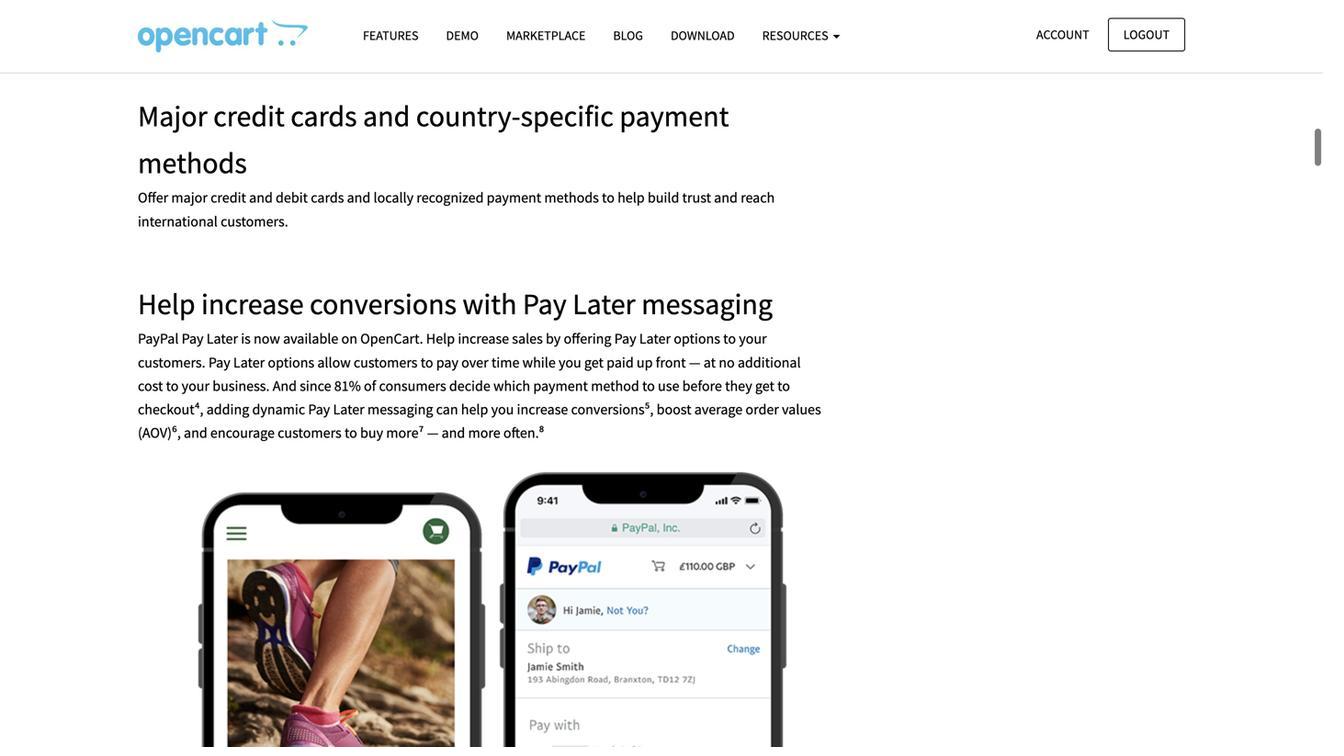 Task type: locate. For each thing, give the bounding box(es) containing it.
you
[[559, 353, 582, 372], [491, 400, 514, 419]]

1 horizontal spatial your
[[739, 330, 767, 348]]

— left at
[[689, 353, 701, 372]]

your
[[739, 330, 767, 348], [182, 377, 210, 395]]

of
[[364, 377, 376, 395]]

sales
[[512, 330, 543, 348]]

0 horizontal spatial customers
[[278, 424, 342, 442]]

front
[[656, 353, 686, 372]]

1 horizontal spatial customers.
[[221, 212, 288, 230]]

1 vertical spatial increase
[[458, 330, 509, 348]]

help
[[618, 189, 645, 207], [461, 400, 488, 419]]

to inside major credit cards and country-specific payment methods offer major credit and debit cards and locally recognized payment methods to help build trust and reach international customers.
[[602, 189, 615, 207]]

allow
[[317, 353, 351, 372]]

0 horizontal spatial methods
[[138, 144, 247, 181]]

no
[[719, 353, 735, 372]]

pay
[[523, 285, 567, 322], [182, 330, 204, 348], [615, 330, 637, 348], [208, 353, 230, 372], [308, 400, 330, 419]]

methods up the major
[[138, 144, 247, 181]]

to
[[602, 189, 615, 207], [724, 330, 736, 348], [421, 353, 433, 372], [166, 377, 179, 395], [642, 377, 655, 395], [778, 377, 790, 395], [345, 424, 357, 442]]

major
[[138, 97, 207, 134]]

increase
[[201, 285, 304, 322], [458, 330, 509, 348], [517, 400, 568, 419]]

0 vertical spatial customers.
[[221, 212, 288, 230]]

0 vertical spatial get
[[585, 353, 604, 372]]

1 horizontal spatial customers
[[354, 353, 418, 372]]

now
[[254, 330, 280, 348]]

pay
[[436, 353, 459, 372]]

options up and
[[268, 353, 314, 372]]

get
[[585, 353, 604, 372], [755, 377, 775, 395]]

conversions⁵,
[[571, 400, 654, 419]]

help up paypal
[[138, 285, 195, 322]]

your up additional at the right of page
[[739, 330, 767, 348]]

1 horizontal spatial options
[[674, 330, 721, 348]]

0 horizontal spatial help
[[138, 285, 195, 322]]

increase up "over"
[[458, 330, 509, 348]]

later down is
[[233, 353, 265, 372]]

download link
[[657, 19, 749, 52]]

credit
[[213, 97, 285, 134], [211, 189, 246, 207]]

logout link
[[1108, 18, 1186, 51]]

on
[[341, 330, 357, 348]]

cards
[[291, 97, 357, 134], [311, 189, 344, 207]]

messaging up more⁷
[[368, 400, 433, 419]]

payment
[[620, 97, 729, 134], [487, 189, 542, 207], [533, 377, 588, 395]]

payment right recognized
[[487, 189, 542, 207]]

1 vertical spatial credit
[[211, 189, 246, 207]]

0 horizontal spatial options
[[268, 353, 314, 372]]

1 vertical spatial get
[[755, 377, 775, 395]]

1 vertical spatial messaging
[[368, 400, 433, 419]]

credit right major
[[213, 97, 285, 134]]

methods down specific
[[545, 189, 599, 207]]

messaging up at
[[642, 285, 773, 322]]

payment down while
[[533, 377, 588, 395]]

and down checkout⁴, in the bottom left of the page
[[184, 424, 207, 442]]

payment inside help increase conversions with pay later messaging paypal pay later is now available on opencart. help increase sales by offering pay later options to your customers. pay later options allow customers to pay over time while you get paid up front — at no additional cost to your business. and since 81% of consumers decide which payment method to use before they get to checkout⁴, adding dynamic pay later messaging can help you increase conversions⁵, boost average order values (aov)⁶, and encourage customers to buy more⁷ — and more often.⁸
[[533, 377, 588, 395]]

more⁷
[[386, 424, 424, 442]]

—
[[689, 353, 701, 372], [427, 424, 439, 442]]

credit right the major
[[211, 189, 246, 207]]

at
[[704, 353, 716, 372]]

increase up often.⁸
[[517, 400, 568, 419]]

and down features link
[[363, 97, 410, 134]]

your up checkout⁴, in the bottom left of the page
[[182, 377, 210, 395]]

method
[[591, 377, 640, 395]]

you down which
[[491, 400, 514, 419]]

to up the no
[[724, 330, 736, 348]]

1 horizontal spatial methods
[[545, 189, 599, 207]]

0 vertical spatial credit
[[213, 97, 285, 134]]

and left locally
[[347, 189, 371, 207]]

0 vertical spatial customers
[[354, 353, 418, 372]]

2 horizontal spatial increase
[[517, 400, 568, 419]]

recognized
[[417, 189, 484, 207]]

0 horizontal spatial help
[[461, 400, 488, 419]]

1 horizontal spatial help
[[426, 330, 455, 348]]

0 vertical spatial messaging
[[642, 285, 773, 322]]

pay up paid
[[615, 330, 637, 348]]

time
[[492, 353, 520, 372]]

1 vertical spatial customers
[[278, 424, 342, 442]]

0 horizontal spatial —
[[427, 424, 439, 442]]

payment up build
[[620, 97, 729, 134]]

later
[[573, 285, 636, 322], [207, 330, 238, 348], [639, 330, 671, 348], [233, 353, 265, 372], [333, 400, 365, 419]]

methods
[[138, 144, 247, 181], [545, 189, 599, 207]]

options up at
[[674, 330, 721, 348]]

offering
[[564, 330, 612, 348]]

major
[[171, 189, 208, 207]]

consumers
[[379, 377, 446, 395]]

opencart - paypal checkout integration image
[[138, 19, 308, 52]]

cards right debit
[[311, 189, 344, 207]]

help inside help increase conversions with pay later messaging paypal pay later is now available on opencart. help increase sales by offering pay later options to your customers. pay later options allow customers to pay over time while you get paid up front — at no additional cost to your business. and since 81% of consumers decide which payment method to use before they get to checkout⁴, adding dynamic pay later messaging can help you increase conversions⁵, boost average order values (aov)⁶, and encourage customers to buy more⁷ — and more often.⁸
[[461, 400, 488, 419]]

1 horizontal spatial help
[[618, 189, 645, 207]]

0 vertical spatial help
[[138, 285, 195, 322]]

get down "offering"
[[585, 353, 604, 372]]

customers. down paypal
[[138, 353, 206, 372]]

1 vertical spatial —
[[427, 424, 439, 442]]

which
[[494, 377, 530, 395]]

1 vertical spatial help
[[461, 400, 488, 419]]

1 vertical spatial your
[[182, 377, 210, 395]]

average
[[695, 400, 743, 419]]

0 vertical spatial methods
[[138, 144, 247, 181]]

messaging
[[642, 285, 773, 322], [368, 400, 433, 419]]

0 vertical spatial help
[[618, 189, 645, 207]]

1 vertical spatial methods
[[545, 189, 599, 207]]

you down by at the top of the page
[[559, 353, 582, 372]]

1 vertical spatial customers.
[[138, 353, 206, 372]]

order
[[746, 400, 779, 419]]

later left is
[[207, 330, 238, 348]]

1 horizontal spatial —
[[689, 353, 701, 372]]

before
[[683, 377, 722, 395]]

help down decide
[[461, 400, 488, 419]]

customers.
[[221, 212, 288, 230], [138, 353, 206, 372]]

help
[[138, 285, 195, 322], [426, 330, 455, 348]]

boost
[[657, 400, 692, 419]]

0 horizontal spatial messaging
[[368, 400, 433, 419]]

get up order
[[755, 377, 775, 395]]

customers down opencart.
[[354, 353, 418, 372]]

features
[[363, 27, 419, 44]]

while
[[523, 353, 556, 372]]

1 horizontal spatial get
[[755, 377, 775, 395]]

2 vertical spatial payment
[[533, 377, 588, 395]]

values
[[782, 400, 821, 419]]

help left build
[[618, 189, 645, 207]]

cards up debit
[[291, 97, 357, 134]]

to left use
[[642, 377, 655, 395]]

with
[[463, 285, 517, 322]]

0 horizontal spatial customers.
[[138, 353, 206, 372]]

1 vertical spatial you
[[491, 400, 514, 419]]

pay right paypal
[[182, 330, 204, 348]]

customers. down debit
[[221, 212, 288, 230]]

options
[[674, 330, 721, 348], [268, 353, 314, 372]]

1 vertical spatial help
[[426, 330, 455, 348]]

customers
[[354, 353, 418, 372], [278, 424, 342, 442]]

and
[[363, 97, 410, 134], [249, 189, 273, 207], [347, 189, 371, 207], [714, 189, 738, 207], [184, 424, 207, 442], [442, 424, 465, 442]]

download
[[671, 27, 735, 44]]

can
[[436, 400, 458, 419]]

0 horizontal spatial increase
[[201, 285, 304, 322]]

cost
[[138, 377, 163, 395]]

encourage
[[210, 424, 275, 442]]

increase up is
[[201, 285, 304, 322]]

customers down dynamic
[[278, 424, 342, 442]]

help up pay
[[426, 330, 455, 348]]

business.
[[213, 377, 270, 395]]

is
[[241, 330, 251, 348]]

to left build
[[602, 189, 615, 207]]

— down can
[[427, 424, 439, 442]]

specific
[[521, 97, 614, 134]]

1 horizontal spatial you
[[559, 353, 582, 372]]

0 vertical spatial your
[[739, 330, 767, 348]]

later up "offering"
[[573, 285, 636, 322]]

to left pay
[[421, 353, 433, 372]]

marketplace
[[506, 27, 586, 44]]



Task type: vqa. For each thing, say whether or not it's contained in the screenshot.
PayPal Payment Gateway image
no



Task type: describe. For each thing, give the bounding box(es) containing it.
conversions
[[310, 285, 457, 322]]

build
[[648, 189, 680, 207]]

reach
[[741, 189, 775, 207]]

0 vertical spatial options
[[674, 330, 721, 348]]

demo link
[[432, 19, 493, 52]]

paid
[[607, 353, 634, 372]]

debit
[[276, 189, 308, 207]]

features link
[[349, 19, 432, 52]]

locally
[[374, 189, 414, 207]]

and
[[273, 377, 297, 395]]

0 vertical spatial you
[[559, 353, 582, 372]]

later down the 81%
[[333, 400, 365, 419]]

they
[[725, 377, 752, 395]]

to down additional at the right of page
[[778, 377, 790, 395]]

pay up by at the top of the page
[[523, 285, 567, 322]]

resources link
[[749, 19, 854, 52]]

0 vertical spatial increase
[[201, 285, 304, 322]]

decide
[[449, 377, 491, 395]]

and right trust
[[714, 189, 738, 207]]

often.⁸
[[504, 424, 545, 442]]

offer
[[138, 189, 168, 207]]

0 horizontal spatial get
[[585, 353, 604, 372]]

opencart.
[[360, 330, 423, 348]]

0 horizontal spatial you
[[491, 400, 514, 419]]

1 horizontal spatial messaging
[[642, 285, 773, 322]]

demo
[[446, 27, 479, 44]]

adding
[[207, 400, 249, 419]]

1 vertical spatial cards
[[311, 189, 344, 207]]

0 vertical spatial —
[[689, 353, 701, 372]]

81%
[[334, 377, 361, 395]]

0 horizontal spatial your
[[182, 377, 210, 395]]

later up up
[[639, 330, 671, 348]]

0 vertical spatial cards
[[291, 97, 357, 134]]

logout
[[1124, 26, 1170, 43]]

since
[[300, 377, 331, 395]]

resources
[[763, 27, 831, 44]]

and left debit
[[249, 189, 273, 207]]

to right cost at the bottom of page
[[166, 377, 179, 395]]

1 vertical spatial options
[[268, 353, 314, 372]]

customers. inside help increase conversions with pay later messaging paypal pay later is now available on opencart. help increase sales by offering pay later options to your customers. pay later options allow customers to pay over time while you get paid up front — at no additional cost to your business. and since 81% of consumers decide which payment method to use before they get to checkout⁴, adding dynamic pay later messaging can help you increase conversions⁵, boost average order values (aov)⁶, and encourage customers to buy more⁷ — and more often.⁸
[[138, 353, 206, 372]]

customers. inside major credit cards and country-specific payment methods offer major credit and debit cards and locally recognized payment methods to help build trust and reach international customers.
[[221, 212, 288, 230]]

marketplace link
[[493, 19, 600, 52]]

major credit cards and country-specific payment methods offer major credit and debit cards and locally recognized payment methods to help build trust and reach international customers.
[[138, 97, 775, 230]]

use
[[658, 377, 680, 395]]

available
[[283, 330, 339, 348]]

over
[[462, 353, 489, 372]]

help inside major credit cards and country-specific payment methods offer major credit and debit cards and locally recognized payment methods to help build trust and reach international customers.
[[618, 189, 645, 207]]

by
[[546, 330, 561, 348]]

trust
[[682, 189, 711, 207]]

2 vertical spatial increase
[[517, 400, 568, 419]]

and down can
[[442, 424, 465, 442]]

1 vertical spatial payment
[[487, 189, 542, 207]]

paypal
[[138, 330, 179, 348]]

(aov)⁶,
[[138, 424, 181, 442]]

checkout⁴,
[[138, 400, 204, 419]]

dynamic
[[252, 400, 305, 419]]

buy
[[360, 424, 383, 442]]

help increase conversions with pay later messaging paypal pay later is now available on opencart. help increase sales by offering pay later options to your customers. pay later options allow customers to pay over time while you get paid up front — at no additional cost to your business. and since 81% of consumers decide which payment method to use before they get to checkout⁴, adding dynamic pay later messaging can help you increase conversions⁵, boost average order values (aov)⁶, and encourage customers to buy more⁷ — and more often.⁸
[[138, 285, 821, 442]]

up
[[637, 353, 653, 372]]

account link
[[1021, 18, 1105, 51]]

0 vertical spatial payment
[[620, 97, 729, 134]]

international
[[138, 212, 218, 230]]

pay down since
[[308, 400, 330, 419]]

blog
[[613, 27, 643, 44]]

country-
[[416, 97, 521, 134]]

account
[[1037, 26, 1090, 43]]

1 horizontal spatial increase
[[458, 330, 509, 348]]

additional
[[738, 353, 801, 372]]

pay up the 'business.'
[[208, 353, 230, 372]]

blog link
[[600, 19, 657, 52]]

more
[[468, 424, 501, 442]]

to left buy
[[345, 424, 357, 442]]



